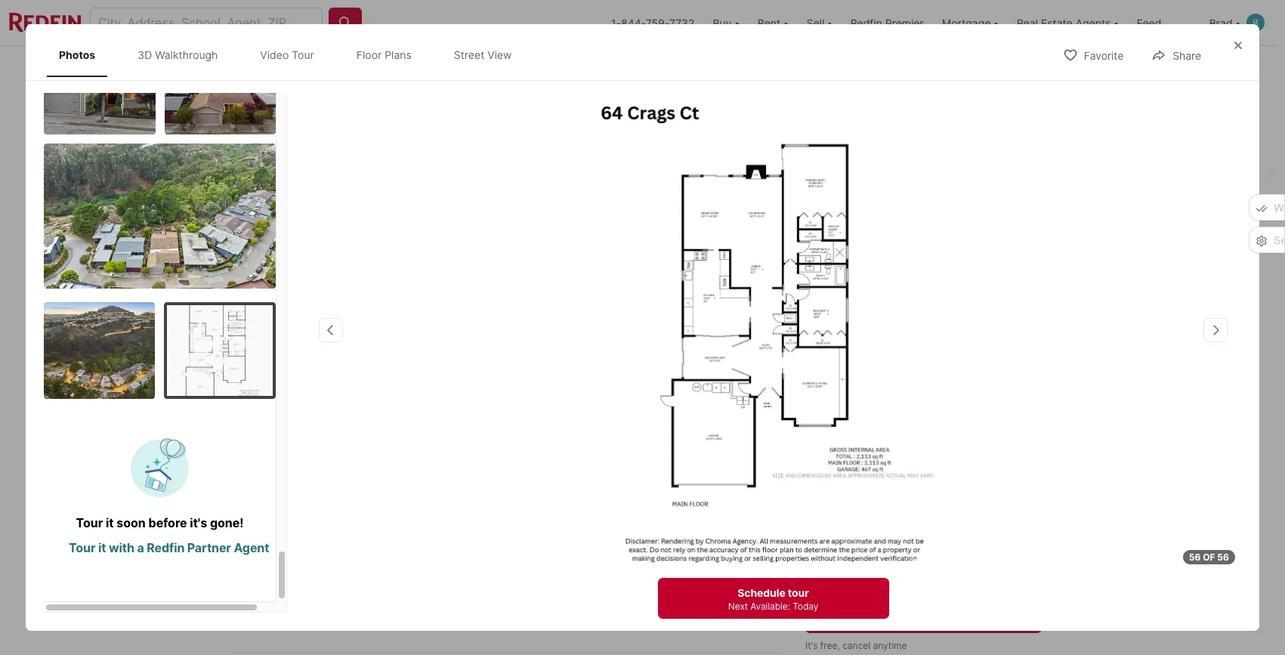Task type: locate. For each thing, give the bounding box(es) containing it.
schedule inside the schedule tour next available: today
[[738, 587, 786, 599]]

schedule up available: at the right of the page
[[738, 587, 786, 599]]

photos tab
[[47, 36, 108, 74]]

tab list
[[44, 33, 539, 77], [232, 46, 729, 85]]

3d inside tab
[[138, 48, 152, 61]]

favorite
[[1084, 49, 1124, 62]]

tour in person list box
[[806, 545, 1042, 585]]

0 horizontal spatial 3d
[[138, 48, 152, 61]]

redfin
[[851, 16, 883, 29], [147, 540, 185, 555]]

feed button
[[1128, 0, 1201, 45]]

64
[[232, 464, 248, 479]]

image image
[[44, 37, 155, 134], [164, 37, 276, 134], [44, 143, 276, 288], [44, 302, 155, 399], [167, 305, 273, 396]]

tour for tour in person
[[837, 559, 858, 570]]

56 left of
[[1190, 552, 1201, 563]]

tour right video at the left of page
[[292, 48, 314, 61]]

1 horizontal spatial view
[[640, 382, 666, 395]]

0 vertical spatial street
[[454, 48, 485, 61]]

tour inside button
[[941, 607, 965, 623]]

home up been
[[304, 583, 338, 598]]

walkthrough inside "button"
[[295, 382, 361, 395]]

2 vertical spatial tour
[[941, 607, 965, 623]]

3d walkthrough up "-"
[[278, 382, 361, 395]]

map entry image
[[682, 434, 782, 535]]

55 photos button
[[932, 374, 1030, 404]]

1 vertical spatial tour
[[788, 587, 809, 599]]

sq
[[580, 522, 595, 537]]

street view tab
[[442, 36, 524, 74]]

tour left in
[[837, 559, 858, 570]]

wednesday
[[896, 468, 952, 479]]

1 horizontal spatial 3d
[[278, 382, 293, 395]]

est.
[[232, 523, 251, 536]]

1 horizontal spatial walkthrough
[[295, 382, 361, 395]]

3d up sale
[[278, 382, 293, 395]]

free,
[[821, 640, 840, 651]]

video
[[260, 48, 289, 61]]

3pm
[[349, 105, 369, 116]]

tour left soon
[[76, 515, 103, 530]]

1 vertical spatial it's
[[806, 640, 818, 651]]

redfin down before
[[147, 540, 185, 555]]

0 horizontal spatial view
[[488, 48, 512, 61]]

1 horizontal spatial street
[[606, 382, 638, 395]]

this
[[873, 434, 905, 455]]

0 vertical spatial it
[[106, 515, 114, 530]]

0 vertical spatial it's
[[276, 604, 293, 619]]

0 vertical spatial redfin
[[851, 16, 883, 29]]

street view
[[454, 48, 512, 61], [606, 382, 666, 395]]

user photo image
[[1247, 14, 1265, 32]]

0 horizontal spatial walkthrough
[[155, 48, 218, 61]]

1 vertical spatial 3d
[[278, 382, 293, 395]]

0 horizontal spatial 56
[[1190, 552, 1201, 563]]

1 vertical spatial home
[[304, 583, 338, 598]]

home inside this home is popular it's been viewed 3,024 times.
[[304, 583, 338, 598]]

1 horizontal spatial tour
[[834, 434, 869, 455]]

31
[[837, 481, 862, 507]]

popular
[[353, 583, 399, 598]]

tour down tour in person list box
[[941, 607, 965, 623]]

1 vertical spatial view
[[640, 382, 666, 395]]

tour for schedule tour next available: today
[[788, 587, 809, 599]]

0 vertical spatial 3d
[[138, 48, 152, 61]]

tour it soon before it's gone!
[[76, 515, 244, 530]]

0 horizontal spatial street view
[[454, 48, 512, 61]]

1 horizontal spatial street view
[[606, 382, 666, 395]]

0 vertical spatial tour
[[834, 434, 869, 455]]

0 horizontal spatial 3d walkthrough
[[138, 48, 218, 61]]

it's left free,
[[806, 640, 818, 651]]

it
[[106, 515, 114, 530], [98, 540, 106, 555]]

None button
[[815, 459, 884, 530], [890, 460, 959, 530], [965, 460, 1033, 530], [815, 459, 884, 530], [890, 460, 959, 530], [965, 460, 1033, 530]]

it inside button
[[98, 540, 106, 555]]

tour inside option
[[837, 559, 858, 570]]

it's free, cancel anytime
[[806, 640, 907, 651]]

3d inside "button"
[[278, 382, 293, 395]]

available:
[[751, 601, 791, 612]]

1pm
[[313, 105, 332, 116]]

schedule inside schedule tour button
[[883, 607, 938, 623]]

0 vertical spatial 3d walkthrough
[[138, 48, 218, 61]]

walkthrough
[[155, 48, 218, 61], [295, 382, 361, 395]]

56 right of
[[1218, 552, 1230, 563]]

1
[[919, 481, 929, 507]]

3d walkthrough for 3d walkthrough "button"
[[278, 382, 361, 395]]

0 vertical spatial home
[[909, 434, 957, 455]]

home up wednesday
[[909, 434, 957, 455]]

view
[[488, 48, 512, 61], [640, 382, 666, 395]]

tour for tour it with a redfin partner agent
[[69, 540, 96, 555]]

tuesday 31
[[829, 468, 870, 507]]

tour in person
[[837, 559, 901, 570]]

tab list containing photos
[[44, 33, 539, 77]]

tour it with a redfin partner agent button
[[44, 532, 294, 566]]

0 horizontal spatial schedule
[[738, 587, 786, 599]]

0 horizontal spatial tour
[[788, 587, 809, 599]]

it's
[[276, 604, 293, 619], [806, 640, 818, 651]]

0 vertical spatial schedule
[[738, 587, 786, 599]]

1 horizontal spatial schedule
[[883, 607, 938, 623]]

it left soon
[[106, 515, 114, 530]]

0 vertical spatial walkthrough
[[155, 48, 218, 61]]

1 horizontal spatial 56
[[1218, 552, 1230, 563]]

0 horizontal spatial redfin
[[147, 540, 185, 555]]

3d walkthrough inside "button"
[[278, 382, 361, 395]]

1 vertical spatial street
[[606, 382, 638, 395]]

next
[[729, 601, 748, 612]]

2 horizontal spatial tour
[[941, 607, 965, 623]]

schedule
[[738, 587, 786, 599], [883, 607, 938, 623]]

sale
[[270, 436, 296, 449]]

it left with
[[98, 540, 106, 555]]

ct
[[289, 464, 303, 479]]

share button
[[1139, 39, 1215, 70]]

3d walkthrough inside tab
[[138, 48, 218, 61]]

walkthrough inside tab
[[155, 48, 218, 61]]

1 vertical spatial schedule
[[883, 607, 938, 623]]

redfin premier button
[[842, 0, 933, 45]]

759-
[[646, 16, 670, 29]]

street
[[454, 48, 485, 61], [606, 382, 638, 395]]

wednesday 1
[[896, 468, 952, 507]]

it's down this
[[276, 604, 293, 619]]

$1,595,000 est. $11,642
[[232, 499, 331, 536]]

tour left with
[[69, 540, 96, 555]]

1 vertical spatial street view
[[606, 382, 666, 395]]

details
[[470, 61, 503, 74]]

56 of 56
[[1190, 552, 1230, 563]]

this home is popular it's been viewed 3,024 times.
[[276, 583, 446, 619]]

1 horizontal spatial it's
[[806, 640, 818, 651]]

today
[[793, 601, 819, 612]]

submit search image
[[338, 15, 353, 30]]

56
[[1190, 552, 1201, 563], [1218, 552, 1230, 563]]

2,113
[[580, 499, 623, 520]]

dialog containing tour it soon before it's gone!
[[26, 24, 1260, 631]]

ft
[[598, 522, 610, 537]]

3d walkthrough
[[138, 48, 218, 61], [278, 382, 361, 395]]

tour
[[834, 434, 869, 455], [788, 587, 809, 599], [941, 607, 965, 623]]

of
[[1204, 552, 1216, 563]]

person
[[870, 559, 901, 570]]

$1,595,000
[[232, 499, 331, 520]]

0 vertical spatial street view
[[454, 48, 512, 61]]

2 tab from the left
[[642, 49, 717, 85]]

0 horizontal spatial it's
[[276, 604, 293, 619]]

tour inside the schedule tour next available: today
[[788, 587, 809, 599]]

redfin inside button
[[147, 540, 185, 555]]

walkthrough up "-"
[[295, 382, 361, 395]]

-
[[299, 436, 304, 449]]

view inside street view tab
[[488, 48, 512, 61]]

schedule up anytime
[[883, 607, 938, 623]]

1 vertical spatial 3d walkthrough
[[278, 382, 361, 395]]

tour inside button
[[69, 540, 96, 555]]

0 vertical spatial view
[[488, 48, 512, 61]]

1 vertical spatial walkthrough
[[295, 382, 361, 395]]

$11,642
[[254, 523, 292, 536]]

1 tab from the left
[[521, 49, 642, 85]]

64 crags ct
[[232, 464, 303, 479]]

2 56 from the left
[[1218, 552, 1230, 563]]

open today, 1pm to 3pm link
[[232, 88, 800, 419]]

0 horizontal spatial home
[[304, 583, 338, 598]]

dialog
[[26, 24, 1260, 631]]

1 vertical spatial it
[[98, 540, 106, 555]]

plans
[[385, 48, 412, 61]]

0 horizontal spatial street
[[454, 48, 485, 61]]

1 horizontal spatial 3d walkthrough
[[278, 382, 361, 395]]

home
[[909, 434, 957, 455], [304, 583, 338, 598]]

64 crags ct, san francisco, ca 94131 image
[[232, 88, 800, 416], [806, 88, 1042, 249], [806, 255, 1042, 416]]

tab
[[521, 49, 642, 85], [642, 49, 717, 85]]

3d
[[138, 48, 152, 61], [278, 382, 293, 395]]

schedule tour button
[[806, 597, 1042, 633]]

tour up the tuesday
[[834, 434, 869, 455]]

1 horizontal spatial redfin
[[851, 16, 883, 29]]

1-844-759-7732 link
[[612, 16, 695, 29]]

3d walkthrough down 'city, address, school, agent, zip' search field
[[138, 48, 218, 61]]

3d walkthrough button
[[244, 374, 374, 404]]

schedule for schedule tour
[[883, 607, 938, 623]]

redfin left "premier"
[[851, 16, 883, 29]]

tab down 1-
[[521, 49, 642, 85]]

redfin inside button
[[851, 16, 883, 29]]

overview tab
[[322, 49, 406, 85]]

tab down 7732 in the top of the page
[[642, 49, 717, 85]]

tour up "today"
[[788, 587, 809, 599]]

redfin premier
[[851, 16, 924, 29]]

it for soon
[[106, 515, 114, 530]]

1 vertical spatial redfin
[[147, 540, 185, 555]]

3d walkthrough for tab list containing photos
[[138, 48, 218, 61]]

today,
[[278, 105, 311, 116]]

schedule tour next available: today
[[729, 587, 819, 612]]

walkthrough down 'city, address, school, agent, zip' search field
[[155, 48, 218, 61]]

go tour this home
[[806, 434, 957, 455]]

3d right "photos"
[[138, 48, 152, 61]]



Task type: describe. For each thing, give the bounding box(es) containing it.
photos
[[982, 382, 1017, 395]]

it for with
[[98, 540, 106, 555]]

overview
[[340, 61, 389, 74]]

55
[[966, 382, 979, 395]]

photos
[[59, 48, 95, 61]]

tour in person option
[[806, 545, 916, 585]]

tour for tour it soon before it's gone!
[[76, 515, 103, 530]]

crags
[[251, 464, 286, 479]]

schedule for schedule tour next available: today
[[738, 587, 786, 599]]

video tour tab
[[248, 36, 326, 74]]

view inside street view button
[[640, 382, 666, 395]]

it's inside this home is popular it's been viewed 3,024 times.
[[276, 604, 293, 619]]

street view inside button
[[606, 382, 666, 395]]

3d for 3d walkthrough "button"
[[278, 382, 293, 395]]

schedule tour
[[883, 607, 965, 623]]

1-844-759-7732
[[612, 16, 695, 29]]

in
[[860, 559, 868, 570]]

1 56 from the left
[[1190, 552, 1201, 563]]

tab list containing overview
[[232, 46, 729, 85]]

favorite button
[[1050, 39, 1137, 70]]

property details tab
[[406, 49, 521, 85]]

street view inside tab
[[454, 48, 512, 61]]

1 horizontal spatial home
[[909, 434, 957, 455]]

agent
[[234, 540, 269, 555]]

tour it with a redfin partner agent
[[69, 540, 269, 555]]

partner
[[187, 540, 231, 555]]

property
[[424, 61, 467, 74]]

64 crags ct image
[[588, 91, 960, 572]]

3d walkthrough tab
[[126, 36, 230, 74]]

floor plans
[[357, 48, 412, 61]]

street view button
[[572, 374, 679, 404]]

1-
[[612, 16, 621, 29]]

premier
[[886, 16, 924, 29]]

property details
[[424, 61, 503, 74]]

been
[[296, 604, 325, 619]]

it's
[[190, 515, 207, 530]]

844-
[[621, 16, 646, 29]]

3d for tab list containing photos
[[138, 48, 152, 61]]

floor plans tab
[[345, 36, 424, 74]]

7732
[[670, 16, 695, 29]]

video tour
[[260, 48, 314, 61]]

3,024
[[372, 604, 405, 619]]

gone!
[[210, 515, 244, 530]]

times.
[[409, 604, 443, 619]]

is
[[340, 583, 351, 598]]

a
[[137, 540, 144, 555]]

City, Address, School, Agent, ZIP search field
[[90, 8, 323, 38]]

tuesday
[[829, 468, 870, 479]]

before
[[149, 515, 187, 530]]

feed
[[1137, 16, 1162, 29]]

open
[[250, 105, 275, 116]]

street inside tab
[[454, 48, 485, 61]]

55 photos
[[966, 382, 1017, 395]]

tour for schedule tour
[[941, 607, 965, 623]]

cancel
[[843, 640, 871, 651]]

for sale -
[[246, 436, 307, 449]]

open today, 1pm to 3pm
[[250, 105, 369, 116]]

tour inside tab
[[292, 48, 314, 61]]

tour for go tour this home
[[834, 434, 869, 455]]

soon
[[117, 515, 146, 530]]

viewed
[[328, 604, 369, 619]]

go
[[806, 434, 830, 455]]

2,113 sq ft
[[580, 499, 623, 537]]

with
[[109, 540, 134, 555]]

for
[[246, 436, 267, 449]]

anytime
[[874, 640, 907, 651]]

street inside button
[[606, 382, 638, 395]]

floor
[[357, 48, 382, 61]]

this
[[276, 583, 302, 598]]

to
[[334, 105, 347, 116]]

share
[[1173, 49, 1202, 62]]



Task type: vqa. For each thing, say whether or not it's contained in the screenshot.
bottom 3d walkthrough
yes



